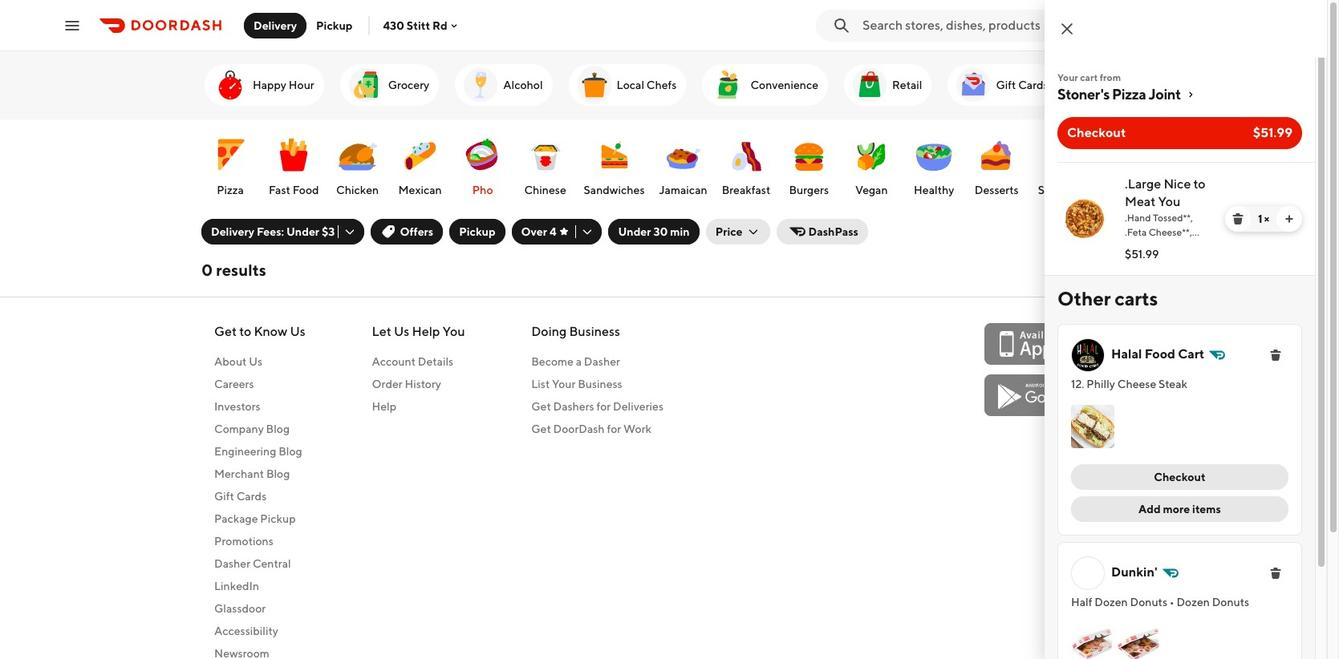 Task type: vqa. For each thing, say whether or not it's contained in the screenshot.
Dashers FOR
yes



Task type: locate. For each thing, give the bounding box(es) containing it.
other
[[1058, 287, 1111, 310]]

convenience
[[751, 79, 819, 91]]

0 vertical spatial you
[[1158, 194, 1181, 209]]

to
[[1194, 177, 1206, 192], [239, 324, 251, 339]]

alcohol image
[[462, 66, 500, 104]]

0 vertical spatial food
[[293, 184, 319, 197]]

1 horizontal spatial donuts
[[1212, 596, 1250, 609]]

cards left stoner's
[[1019, 79, 1049, 91]]

us right let
[[394, 324, 409, 339]]

food left cart
[[1145, 347, 1176, 362]]

0 horizontal spatial food
[[293, 184, 319, 197]]

to right nice
[[1194, 177, 1206, 192]]

gift cards right gift cards icon
[[996, 79, 1049, 91]]

0 horizontal spatial help
[[372, 400, 396, 413]]

half dozen donuts image
[[1071, 624, 1115, 660]]

0 horizontal spatial under
[[286, 226, 319, 238]]

1 horizontal spatial your
[[1058, 71, 1078, 83]]

gift cards link
[[948, 64, 1058, 106], [214, 489, 306, 505]]

dasher up linkedin
[[214, 558, 250, 571]]

grocery link
[[340, 64, 439, 106]]

pickup up promotions link
[[260, 513, 296, 526]]

0 vertical spatial gift cards
[[996, 79, 1049, 91]]

1 horizontal spatial cards
[[1019, 79, 1049, 91]]

1 horizontal spatial gift
[[996, 79, 1016, 91]]

dasher inside 'link'
[[214, 558, 250, 571]]

open menu image
[[63, 16, 82, 35]]

account
[[372, 356, 416, 368]]

12. philly cheese steak image
[[1071, 405, 1115, 449]]

1 vertical spatial delivery
[[211, 226, 254, 238]]

grocery
[[388, 79, 430, 91]]

order history link
[[372, 376, 465, 392]]

0 vertical spatial help
[[412, 324, 440, 339]]

delivery for delivery
[[254, 19, 297, 32]]

checkout up add more items link
[[1154, 471, 1206, 484]]

for for doordash
[[607, 423, 621, 436]]

donuts left •
[[1130, 596, 1168, 609]]

dozen right •
[[1177, 596, 1210, 609]]

cards down the merchant blog
[[237, 490, 267, 503]]

0 horizontal spatial pickup
[[260, 513, 296, 526]]

1 under from the left
[[286, 226, 319, 238]]

dozen right half
[[1095, 596, 1128, 609]]

us up careers link
[[249, 356, 262, 368]]

help link
[[372, 399, 465, 415]]

pickup right delivery button
[[316, 19, 353, 32]]

next button of carousel image
[[1118, 77, 1134, 93]]

food
[[293, 184, 319, 197], [1145, 347, 1176, 362]]

a
[[576, 356, 582, 368]]

1 vertical spatial gift cards
[[214, 490, 267, 503]]

business up become a dasher link
[[569, 324, 620, 339]]

gift cards
[[996, 79, 1049, 91], [214, 490, 267, 503]]

0 vertical spatial $51.99
[[1253, 125, 1293, 140]]

0 horizontal spatial cards
[[237, 490, 267, 503]]

2 under from the left
[[618, 226, 651, 238]]

joint
[[1149, 86, 1181, 103]]

happy hour
[[253, 79, 314, 91]]

business down become a dasher link
[[578, 378, 623, 391]]

halal food cart
[[1111, 347, 1205, 362]]

1 vertical spatial gift
[[214, 490, 234, 503]]

get for get doordash for work
[[531, 423, 551, 436]]

1 vertical spatial food
[[1145, 347, 1176, 362]]

company
[[214, 423, 264, 436]]

0 vertical spatial pickup
[[316, 19, 353, 32]]

you
[[1158, 194, 1181, 209], [443, 324, 465, 339]]

blog for company blog
[[266, 423, 290, 436]]

gift up package
[[214, 490, 234, 503]]

1 vertical spatial help
[[372, 400, 396, 413]]

local chefs link
[[569, 64, 687, 106]]

delivery inside button
[[254, 19, 297, 32]]

•
[[1170, 596, 1175, 609]]

dasher up list your business link
[[584, 356, 620, 368]]

0 horizontal spatial gift cards link
[[214, 489, 306, 505]]

1
[[1258, 213, 1262, 226]]

1 vertical spatial gift cards link
[[214, 489, 306, 505]]

us for about us
[[249, 356, 262, 368]]

1 horizontal spatial dasher
[[584, 356, 620, 368]]

0 vertical spatial for
[[597, 400, 611, 413]]

linkedin
[[214, 580, 259, 593]]

about us link
[[214, 354, 306, 370]]

investors link
[[214, 399, 306, 415]]

you up the details
[[443, 324, 465, 339]]

0 horizontal spatial us
[[249, 356, 262, 368]]

pho
[[472, 184, 493, 197]]

1 horizontal spatial dozen
[[1177, 596, 1210, 609]]

linkedin link
[[214, 579, 306, 595]]

under left $3
[[286, 226, 319, 238]]

cart
[[1178, 347, 1205, 362]]

rd
[[433, 19, 447, 32]]

about
[[214, 356, 247, 368]]

2 dozen from the left
[[1177, 596, 1210, 609]]

gift right gift cards icon
[[996, 79, 1016, 91]]

0 vertical spatial gift
[[996, 79, 1016, 91]]

1 horizontal spatial checkout
[[1154, 471, 1206, 484]]

1 vertical spatial you
[[443, 324, 465, 339]]

1 horizontal spatial to
[[1194, 177, 1206, 192]]

1 vertical spatial blog
[[279, 445, 302, 458]]

0 horizontal spatial gift cards
[[214, 490, 267, 503]]

pickup button down pho
[[450, 219, 505, 245]]

4
[[550, 226, 557, 238]]

0 horizontal spatial dozen
[[1095, 596, 1128, 609]]

get up about
[[214, 324, 237, 339]]

1 vertical spatial get
[[531, 400, 551, 413]]

burgers
[[789, 184, 829, 197]]

us
[[290, 324, 306, 339], [394, 324, 409, 339], [249, 356, 262, 368]]

become a dasher
[[531, 356, 620, 368]]

blog down engineering blog link
[[266, 468, 290, 481]]

retail image
[[851, 66, 889, 104]]

promotions
[[214, 535, 273, 548]]

happy
[[253, 79, 287, 91]]

help
[[412, 324, 440, 339], [372, 400, 396, 413]]

0 vertical spatial delivery
[[254, 19, 297, 32]]

dozen donuts image
[[1118, 624, 1162, 660]]

package
[[214, 513, 258, 526]]

0 horizontal spatial dasher
[[214, 558, 250, 571]]

dozen
[[1095, 596, 1128, 609], [1177, 596, 1210, 609]]

delivery
[[254, 19, 297, 32], [211, 226, 254, 238]]

pickup button left "430"
[[307, 12, 362, 38]]

for left "work"
[[607, 423, 621, 436]]

get left doordash
[[531, 423, 551, 436]]

min
[[670, 226, 690, 238]]

0 vertical spatial cards
[[1019, 79, 1049, 91]]

2 horizontal spatial us
[[394, 324, 409, 339]]

0 vertical spatial gift cards link
[[948, 64, 1058, 106]]

convenience link
[[703, 64, 828, 106]]

pickup down pho
[[459, 226, 496, 238]]

dashpass button
[[777, 219, 868, 245]]

2 vertical spatial blog
[[266, 468, 290, 481]]

2 vertical spatial pickup
[[260, 513, 296, 526]]

pizza
[[1112, 86, 1146, 103], [217, 184, 244, 197]]

us inside "link"
[[249, 356, 262, 368]]

grocery image
[[346, 66, 385, 104]]

sandwiches
[[584, 184, 645, 197]]

12.
[[1071, 378, 1085, 391]]

account details
[[372, 356, 454, 368]]

us right know
[[290, 324, 306, 339]]

food for halal
[[1145, 347, 1176, 362]]

checkout down stoner's
[[1067, 125, 1126, 140]]

blog up engineering blog link
[[266, 423, 290, 436]]

$51.99
[[1253, 125, 1293, 140], [1125, 248, 1159, 261]]

for down list your business link
[[597, 400, 611, 413]]

1 horizontal spatial under
[[618, 226, 651, 238]]

1 horizontal spatial $51.99
[[1253, 125, 1293, 140]]

0 horizontal spatial pickup button
[[307, 12, 362, 38]]

details
[[418, 356, 454, 368]]

under left "30"
[[618, 226, 651, 238]]

430 stitt rd
[[383, 19, 447, 32]]

2 donuts from the left
[[1212, 596, 1250, 609]]

1 vertical spatial your
[[552, 378, 576, 391]]

1 horizontal spatial pizza
[[1112, 86, 1146, 103]]

1 vertical spatial pickup
[[459, 226, 496, 238]]

get doordash for work
[[531, 423, 652, 436]]

0 vertical spatial checkout
[[1067, 125, 1126, 140]]

get down list
[[531, 400, 551, 413]]

0 vertical spatial your
[[1058, 71, 1078, 83]]

get dashers for deliveries
[[531, 400, 664, 413]]

0 horizontal spatial checkout
[[1067, 125, 1126, 140]]

1 horizontal spatial you
[[1158, 194, 1181, 209]]

price button
[[706, 219, 770, 245]]

blog down company blog link
[[279, 445, 302, 458]]

1 vertical spatial cards
[[237, 490, 267, 503]]

1 vertical spatial for
[[607, 423, 621, 436]]

your right list
[[552, 378, 576, 391]]

delivery up happy
[[254, 19, 297, 32]]

retail
[[892, 79, 922, 91]]

30
[[654, 226, 668, 238]]

dashers
[[553, 400, 594, 413]]

donuts right •
[[1212, 596, 1250, 609]]

merchant
[[214, 468, 264, 481]]

order history
[[372, 378, 441, 391]]

1 horizontal spatial gift cards
[[996, 79, 1049, 91]]

1 vertical spatial pickup button
[[450, 219, 505, 245]]

.large
[[1125, 177, 1161, 192]]

get
[[214, 324, 237, 339], [531, 400, 551, 413], [531, 423, 551, 436]]

delete saved cart image
[[1270, 568, 1282, 580]]

you inside .large nice to meat you
[[1158, 194, 1181, 209]]

0 horizontal spatial pizza
[[217, 184, 244, 197]]

to left know
[[239, 324, 251, 339]]

1 vertical spatial checkout
[[1154, 471, 1206, 484]]

0 horizontal spatial donuts
[[1130, 596, 1168, 609]]

0 vertical spatial get
[[214, 324, 237, 339]]

stoner's pizza joint link
[[1058, 85, 1303, 104]]

to inside .large nice to meat you
[[1194, 177, 1206, 192]]

halal
[[1111, 347, 1142, 362]]

1 horizontal spatial pickup
[[316, 19, 353, 32]]

1 vertical spatial $51.99
[[1125, 248, 1159, 261]]

cards
[[1019, 79, 1049, 91], [237, 490, 267, 503]]

pizza down from
[[1112, 86, 1146, 103]]

gift cards down merchant
[[214, 490, 267, 503]]

fast
[[269, 184, 290, 197]]

delivery left fees:
[[211, 226, 254, 238]]

you down nice
[[1158, 194, 1181, 209]]

0 horizontal spatial $51.99
[[1125, 248, 1159, 261]]

0 vertical spatial blog
[[266, 423, 290, 436]]

your left cart
[[1058, 71, 1078, 83]]

doordash
[[553, 423, 605, 436]]

offers button
[[371, 219, 443, 245]]

2 vertical spatial get
[[531, 423, 551, 436]]

1 horizontal spatial food
[[1145, 347, 1176, 362]]

1 horizontal spatial gift cards link
[[948, 64, 1058, 106]]

1 vertical spatial dasher
[[214, 558, 250, 571]]

health image
[[1081, 66, 1119, 104]]

help up account details link
[[412, 324, 440, 339]]

pizza left 'fast'
[[217, 184, 244, 197]]

your
[[1058, 71, 1078, 83], [552, 378, 576, 391]]

food right 'fast'
[[293, 184, 319, 197]]

help down order
[[372, 400, 396, 413]]

0 vertical spatial to
[[1194, 177, 1206, 192]]

0 horizontal spatial to
[[239, 324, 251, 339]]

reset button
[[1076, 258, 1126, 283]]

investors
[[214, 400, 261, 413]]

over 4 button
[[512, 219, 602, 245]]

add more items button
[[1071, 497, 1289, 523]]



Task type: describe. For each thing, give the bounding box(es) containing it.
chinese
[[524, 184, 566, 197]]

glassdoor
[[214, 603, 266, 616]]

1 horizontal spatial pickup button
[[450, 219, 505, 245]]

delivery button
[[244, 12, 307, 38]]

engineering blog
[[214, 445, 302, 458]]

nice
[[1164, 177, 1191, 192]]

us for let us help you
[[394, 324, 409, 339]]

seafood
[[1038, 184, 1081, 197]]

dunkin'
[[1111, 565, 1158, 580]]

retail link
[[844, 64, 932, 106]]

items
[[1193, 503, 1221, 516]]

careers
[[214, 378, 254, 391]]

package pickup
[[214, 513, 296, 526]]

0 horizontal spatial gift
[[214, 490, 234, 503]]

order
[[372, 378, 403, 391]]

half dozen donuts • dozen donuts
[[1071, 596, 1250, 609]]

doing business
[[531, 324, 620, 339]]

add
[[1139, 503, 1161, 516]]

0 vertical spatial pickup button
[[307, 12, 362, 38]]

0 horizontal spatial your
[[552, 378, 576, 391]]

chefs
[[647, 79, 677, 91]]

engineering
[[214, 445, 276, 458]]

2 horizontal spatial pickup
[[459, 226, 496, 238]]

1 horizontal spatial help
[[412, 324, 440, 339]]

convenience image
[[709, 66, 748, 104]]

history
[[405, 378, 441, 391]]

1 donuts from the left
[[1130, 596, 1168, 609]]

food for fast
[[293, 184, 319, 197]]

0 results
[[201, 261, 266, 279]]

stitt
[[407, 19, 430, 32]]

stoner's
[[1058, 86, 1110, 103]]

430
[[383, 19, 404, 32]]

meat
[[1125, 194, 1156, 209]]

get doordash for work link
[[531, 421, 664, 437]]

know
[[254, 324, 288, 339]]

health
[[1123, 79, 1157, 91]]

vegan
[[855, 184, 888, 197]]

next button of carousel image
[[1118, 156, 1134, 173]]

become a dasher link
[[531, 354, 664, 370]]

healthy
[[914, 184, 955, 197]]

close image
[[1058, 19, 1077, 39]]

blog for merchant blog
[[266, 468, 290, 481]]

.large nice to meat you
[[1125, 177, 1206, 209]]

careers link
[[214, 376, 306, 392]]

price
[[716, 226, 743, 238]]

dasher central link
[[214, 556, 306, 572]]

engineering blog link
[[214, 444, 306, 460]]

deliveries
[[613, 400, 664, 413]]

1 dozen from the left
[[1095, 596, 1128, 609]]

more
[[1163, 503, 1190, 516]]

over
[[521, 226, 547, 238]]

1 vertical spatial business
[[578, 378, 623, 391]]

checkout inside checkout "button"
[[1154, 471, 1206, 484]]

become
[[531, 356, 574, 368]]

other carts
[[1058, 287, 1158, 310]]

remove item from cart image
[[1232, 213, 1245, 226]]

0 vertical spatial business
[[569, 324, 620, 339]]

get for get to know us
[[214, 324, 237, 339]]

dasher central
[[214, 558, 291, 571]]

accessibility
[[214, 625, 278, 638]]

merchant blog
[[214, 468, 290, 481]]

results
[[216, 261, 266, 279]]

doing
[[531, 324, 567, 339]]

local chefs
[[617, 79, 677, 91]]

cart
[[1080, 71, 1098, 83]]

chicken
[[336, 184, 379, 197]]

desserts
[[975, 184, 1019, 197]]

work
[[624, 423, 652, 436]]

fees:
[[257, 226, 284, 238]]

blog for engineering blog
[[279, 445, 302, 458]]

delete saved cart image
[[1270, 349, 1282, 362]]

add more items
[[1139, 503, 1221, 516]]

local chefs image
[[575, 66, 614, 104]]

happy hour image
[[211, 66, 250, 104]]

12. philly cheese steak
[[1071, 378, 1188, 391]]

jamaican
[[659, 184, 708, 197]]

0 vertical spatial dasher
[[584, 356, 620, 368]]

$3
[[322, 226, 335, 238]]

list your business link
[[531, 376, 664, 392]]

0 horizontal spatial you
[[443, 324, 465, 339]]

offers
[[400, 226, 434, 238]]

×
[[1264, 213, 1270, 226]]

delivery fees: under $3
[[211, 226, 335, 238]]

list your business
[[531, 378, 623, 391]]

delivery for delivery fees: under $3
[[211, 226, 254, 238]]

1 horizontal spatial us
[[290, 324, 306, 339]]

philly
[[1087, 378, 1115, 391]]

0
[[201, 261, 213, 279]]

.large nice to meat you image
[[1061, 195, 1109, 243]]

alcohol link
[[455, 64, 553, 106]]

central
[[253, 558, 291, 571]]

1 vertical spatial pizza
[[217, 184, 244, 197]]

under 30 min
[[618, 226, 690, 238]]

1 ×
[[1258, 213, 1270, 226]]

let us help you
[[372, 324, 465, 339]]

add one to cart image
[[1283, 213, 1296, 226]]

gift cards image
[[955, 66, 993, 104]]

for for dashers
[[597, 400, 611, 413]]

your cart from
[[1058, 71, 1121, 83]]

0 vertical spatial pizza
[[1112, 86, 1146, 103]]

glassdoor link
[[214, 601, 306, 617]]

steak
[[1159, 378, 1188, 391]]

get for get dashers for deliveries
[[531, 400, 551, 413]]

checkout button
[[1071, 465, 1289, 490]]

package pickup link
[[214, 511, 306, 527]]

1 vertical spatial to
[[239, 324, 251, 339]]

under inside button
[[618, 226, 651, 238]]

from
[[1100, 71, 1121, 83]]

accessibility link
[[214, 624, 306, 640]]

get dashers for deliveries link
[[531, 399, 664, 415]]



